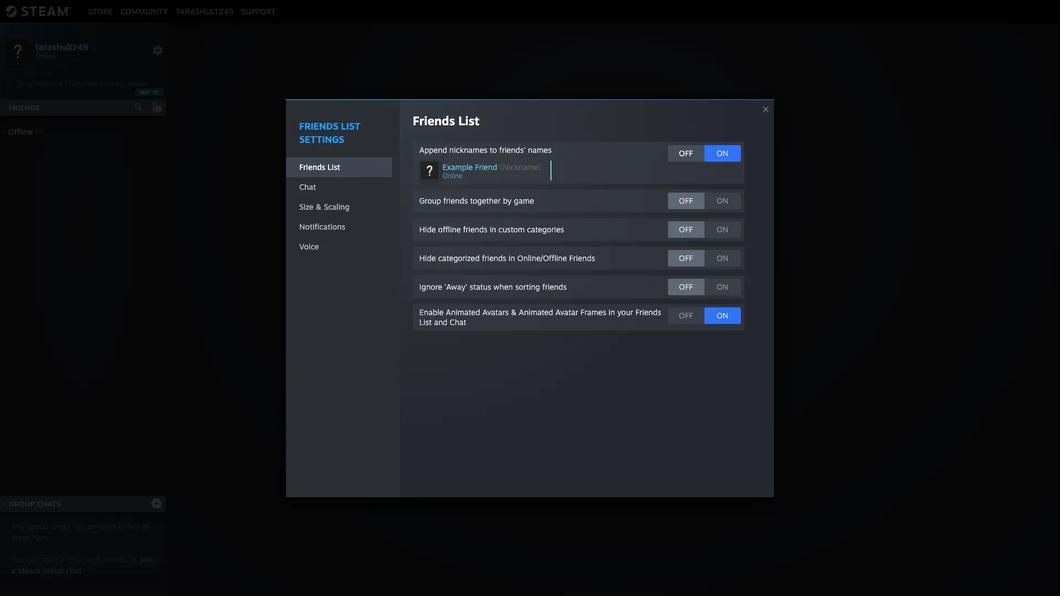 Task type: vqa. For each thing, say whether or not it's contained in the screenshot.
'Avatar'
yes



Task type: locate. For each thing, give the bounding box(es) containing it.
or
[[597, 315, 606, 326], [130, 555, 137, 565]]

friends right the sorting
[[543, 282, 567, 291]]

in inside enable animated avatars & animated avatar frames in your friends list and chat
[[609, 307, 615, 317]]

friend right click at the bottom of the page
[[569, 315, 595, 326]]

0 horizontal spatial tarashultz49
[[35, 41, 88, 52]]

friends right with
[[103, 555, 128, 565]]

animated down the sorting
[[519, 307, 553, 317]]

group for group chats
[[9, 500, 35, 509]]

1 horizontal spatial animated
[[519, 307, 553, 317]]

notifications
[[299, 222, 345, 231]]

a left chat
[[61, 555, 65, 565]]

in down custom
[[509, 253, 515, 263]]

example
[[443, 162, 473, 172]]

to left start!
[[658, 315, 666, 326]]

2 horizontal spatial group
[[608, 315, 633, 326]]

0 vertical spatial friends list
[[413, 113, 480, 128]]

friends
[[34, 80, 57, 88], [9, 103, 40, 112], [413, 113, 455, 128], [299, 120, 339, 132], [299, 162, 326, 172], [570, 253, 595, 263], [636, 307, 662, 317]]

list inside enable animated avatars & animated avatar frames in your friends list and chat
[[420, 317, 432, 327]]

0 vertical spatial in
[[490, 225, 496, 234]]

or left your
[[597, 315, 606, 326]]

2 vertical spatial &
[[511, 307, 517, 317]]

1 vertical spatial group
[[43, 566, 64, 576]]

chat right your
[[636, 315, 655, 326]]

friends right drag
[[34, 80, 57, 88]]

voice
[[299, 242, 319, 251]]

)
[[539, 162, 541, 172]]

2 hide from the top
[[420, 253, 436, 263]]

hide up ignore on the top
[[420, 253, 436, 263]]

friends list
[[413, 113, 480, 128], [299, 162, 340, 172]]

or left join
[[130, 555, 137, 565]]

on for categories
[[717, 225, 729, 234]]

tarashultz49
[[176, 6, 234, 16], [35, 41, 88, 52]]

friends list up append
[[413, 113, 480, 128]]

tarashultz49 up drag friends & chats here for easy access
[[35, 41, 88, 52]]

chats
[[65, 80, 83, 88], [37, 500, 61, 509]]

1 vertical spatial to
[[658, 315, 666, 326]]

group right frames
[[608, 315, 633, 326]]

1 horizontal spatial friend
[[569, 315, 595, 326]]

chat inside enable animated avatars & animated avatar frames in your friends list and chat
[[450, 317, 467, 327]]

&
[[59, 80, 64, 88], [316, 202, 322, 211], [511, 307, 517, 317]]

friend
[[475, 162, 497, 172], [569, 315, 595, 326]]

1 horizontal spatial friends list
[[413, 113, 480, 128]]

0 vertical spatial group
[[27, 522, 48, 531]]

friends up settings
[[299, 120, 339, 132]]

2 vertical spatial in
[[609, 307, 615, 317]]

1 horizontal spatial tarashultz49
[[176, 6, 234, 16]]

be
[[142, 522, 151, 531]]

6 on from the top
[[717, 311, 729, 320]]

hide for hide categorized friends in online/offline friends
[[420, 253, 436, 263]]

& left here
[[59, 80, 64, 88]]

support
[[241, 6, 276, 16]]

1 horizontal spatial chats
[[65, 80, 83, 88]]

with
[[85, 555, 101, 565]]

0 horizontal spatial in
[[490, 225, 496, 234]]

0 vertical spatial friend
[[475, 162, 497, 172]]

1 vertical spatial &
[[316, 202, 322, 211]]

0 horizontal spatial friends list
[[299, 162, 340, 172]]

start!
[[669, 315, 690, 326]]

group
[[420, 196, 441, 205], [608, 315, 633, 326], [9, 500, 35, 509]]

0 vertical spatial tarashultz49
[[176, 6, 234, 16]]

4 off from the top
[[679, 253, 693, 263]]

0 horizontal spatial chats
[[37, 500, 61, 509]]

0 horizontal spatial friend
[[475, 162, 497, 172]]

1 on from the top
[[717, 148, 729, 158]]

a
[[561, 315, 566, 326], [61, 555, 65, 565], [11, 566, 15, 576]]

chat.
[[66, 566, 84, 576]]

on for avatar
[[717, 311, 729, 320]]

0 horizontal spatial animated
[[446, 307, 480, 317]]

hide left offline
[[420, 225, 436, 234]]

animated up and
[[446, 307, 480, 317]]

list
[[459, 113, 480, 128], [341, 120, 361, 132], [328, 162, 340, 172], [420, 317, 432, 327]]

'away'
[[445, 282, 468, 291]]

0 vertical spatial to
[[490, 145, 497, 154]]

0 vertical spatial a
[[561, 315, 566, 326]]

on for friends
[[717, 282, 729, 291]]

append nicknames to friends' names
[[420, 145, 552, 154]]

store link
[[85, 6, 117, 16]]

are
[[88, 522, 99, 531]]

a down you
[[11, 566, 15, 576]]

in
[[490, 225, 496, 234], [509, 253, 515, 263], [609, 307, 615, 317]]

off
[[679, 148, 693, 158], [679, 196, 693, 205], [679, 225, 693, 234], [679, 253, 693, 263], [679, 282, 693, 291], [679, 311, 693, 320]]

0 vertical spatial &
[[59, 80, 64, 88]]

avatars
[[483, 307, 509, 317]]

2 vertical spatial group
[[9, 500, 35, 509]]

friends right online/offline
[[570, 253, 595, 263]]

a for steam
[[11, 566, 15, 576]]

2 horizontal spatial &
[[511, 307, 517, 317]]

0 vertical spatial chats
[[65, 80, 83, 88]]

online/offline
[[518, 253, 567, 263]]

together
[[470, 196, 501, 205]]

join a steam group chat. link
[[11, 555, 153, 576]]

sorting
[[515, 282, 540, 291]]

3 on from the top
[[717, 225, 729, 234]]

animated
[[446, 307, 480, 317], [519, 307, 553, 317]]

community
[[120, 6, 168, 16]]

chat up size
[[299, 182, 316, 191]]

list down "enable"
[[420, 317, 432, 327]]

group up "any"
[[9, 500, 35, 509]]

1 vertical spatial in
[[509, 253, 515, 263]]

6 off from the top
[[679, 311, 693, 320]]

group for group friends together by game
[[420, 196, 441, 205]]

tarashultz49 left the support
[[176, 6, 234, 16]]

friends down online
[[444, 196, 468, 205]]

0 vertical spatial hide
[[420, 225, 436, 234]]

a right click at the bottom of the page
[[561, 315, 566, 326]]

to left friends' at top
[[490, 145, 497, 154]]

you
[[11, 555, 24, 565]]

drag
[[18, 80, 32, 88]]

0 horizontal spatial or
[[130, 555, 137, 565]]

to
[[490, 145, 497, 154], [658, 315, 666, 326]]

1 horizontal spatial or
[[597, 315, 606, 326]]

1 horizontal spatial in
[[509, 253, 515, 263]]

friends down settings
[[299, 162, 326, 172]]

group
[[27, 522, 48, 531], [43, 566, 64, 576]]

and
[[434, 317, 448, 327]]

2 horizontal spatial in
[[609, 307, 615, 317]]

friends down drag
[[9, 103, 40, 112]]

in left custom
[[490, 225, 496, 234]]

3 off from the top
[[679, 225, 693, 234]]

chats left here
[[65, 80, 83, 88]]

list up settings
[[341, 120, 361, 132]]

1 horizontal spatial to
[[658, 315, 666, 326]]

friend left (
[[475, 162, 497, 172]]

here
[[85, 80, 99, 88]]

1 vertical spatial a
[[61, 555, 65, 565]]

offline
[[8, 127, 33, 136]]

1 horizontal spatial chat
[[450, 317, 467, 327]]

1 horizontal spatial &
[[316, 202, 322, 211]]

1 vertical spatial friends list
[[299, 162, 340, 172]]

in left your
[[609, 307, 615, 317]]

5 off from the top
[[679, 282, 693, 291]]

2 animated from the left
[[519, 307, 553, 317]]

& right avatars
[[511, 307, 517, 317]]

0 vertical spatial group
[[420, 196, 441, 205]]

ignore
[[420, 282, 442, 291]]

chat
[[299, 182, 316, 191], [636, 315, 655, 326], [450, 317, 467, 327]]

0 horizontal spatial group
[[9, 500, 35, 509]]

group up the here.
[[27, 522, 48, 531]]

1 hide from the top
[[420, 225, 436, 234]]

group up offline
[[420, 196, 441, 205]]

4 on from the top
[[717, 253, 729, 263]]

1 vertical spatial group
[[608, 315, 633, 326]]

friends right your
[[636, 307, 662, 317]]

2 horizontal spatial chat
[[636, 315, 655, 326]]

off for friends
[[679, 282, 693, 291]]

1 vertical spatial hide
[[420, 253, 436, 263]]

group down the start at the left bottom of the page
[[43, 566, 64, 576]]

chat right and
[[450, 317, 467, 327]]

2 vertical spatial a
[[11, 566, 15, 576]]

hide offline friends in custom categories
[[420, 225, 564, 234]]

on
[[717, 148, 729, 158], [717, 196, 729, 205], [717, 225, 729, 234], [717, 253, 729, 263], [717, 282, 729, 291], [717, 311, 729, 320]]

5 on from the top
[[717, 282, 729, 291]]

categories
[[527, 225, 564, 234]]

0 horizontal spatial a
[[11, 566, 15, 576]]

off for avatar
[[679, 311, 693, 320]]

support link
[[237, 6, 280, 16]]

here.
[[33, 533, 51, 542]]

off for categories
[[679, 225, 693, 234]]

example friend ( nickname ) online
[[443, 162, 541, 180]]

friends
[[444, 196, 468, 205], [463, 225, 488, 234], [482, 253, 507, 263], [543, 282, 567, 291], [103, 555, 128, 565]]

hide
[[420, 225, 436, 234], [420, 253, 436, 263]]

& right size
[[316, 202, 322, 211]]

size
[[299, 202, 314, 211]]

easy
[[111, 80, 125, 88]]

friends list down settings
[[299, 162, 340, 172]]

start
[[42, 555, 58, 565]]

1 horizontal spatial group
[[420, 196, 441, 205]]

chats up chats
[[37, 500, 61, 509]]

a inside join a steam group chat.
[[11, 566, 15, 576]]

2 horizontal spatial a
[[561, 315, 566, 326]]

group friends together by game
[[420, 196, 534, 205]]

click a friend or group chat to start!
[[539, 315, 690, 326]]

1 horizontal spatial a
[[61, 555, 65, 565]]

search my friends list image
[[134, 102, 144, 112]]



Task type: describe. For each thing, give the bounding box(es) containing it.
0 horizontal spatial to
[[490, 145, 497, 154]]

join a steam group chat.
[[11, 555, 153, 576]]

you can start a chat with friends or
[[11, 555, 140, 565]]

1 vertical spatial or
[[130, 555, 137, 565]]

friends up append
[[413, 113, 455, 128]]

in for custom
[[490, 225, 496, 234]]

join
[[140, 555, 153, 565]]

in for online/offline
[[509, 253, 515, 263]]

& inside enable animated avatars & animated avatar frames in your friends list and chat
[[511, 307, 517, 317]]

0 vertical spatial or
[[597, 315, 606, 326]]

click
[[539, 315, 559, 326]]

2 off from the top
[[679, 196, 693, 205]]

when
[[494, 282, 513, 291]]

add a friend image
[[150, 101, 162, 113]]

chats
[[51, 522, 70, 531]]

1 vertical spatial tarashultz49
[[35, 41, 88, 52]]

offline
[[438, 225, 461, 234]]

friends right offline
[[463, 225, 488, 234]]

off for friends
[[679, 253, 693, 263]]

you
[[72, 522, 86, 531]]

by
[[503, 196, 512, 205]]

1 vertical spatial chats
[[37, 500, 61, 509]]

drag friends & chats here for easy access
[[18, 80, 148, 88]]

categorized
[[438, 253, 480, 263]]

0 horizontal spatial chat
[[299, 182, 316, 191]]

game
[[514, 196, 534, 205]]

1 off from the top
[[679, 148, 693, 158]]

names
[[528, 145, 552, 154]]

friends'
[[500, 145, 526, 154]]

list up nicknames
[[459, 113, 480, 128]]

friends list settings
[[299, 120, 361, 145]]

create a group chat image
[[151, 498, 162, 509]]

access
[[127, 80, 148, 88]]

custom
[[499, 225, 525, 234]]

part
[[101, 522, 116, 531]]

collapse chats list image
[[0, 502, 13, 507]]

steam
[[18, 566, 40, 576]]

chat
[[67, 555, 83, 565]]

store
[[88, 6, 113, 16]]

size & scaling
[[299, 202, 350, 211]]

nicknames
[[450, 145, 488, 154]]

2 on from the top
[[717, 196, 729, 205]]

group chats
[[9, 500, 61, 509]]

manage friends list settings image
[[152, 45, 164, 56]]

frames
[[581, 307, 607, 317]]

community link
[[117, 6, 172, 16]]

enable animated avatars & animated avatar frames in your friends list and chat
[[420, 307, 662, 327]]

hide for hide offline friends in custom categories
[[420, 225, 436, 234]]

friends up ignore 'away' status when sorting friends
[[482, 253, 507, 263]]

0 horizontal spatial &
[[59, 80, 64, 88]]

nickname
[[503, 162, 539, 172]]

(
[[500, 162, 503, 172]]

can
[[27, 555, 39, 565]]

settings
[[299, 133, 345, 145]]

on for friends
[[717, 253, 729, 263]]

avatar
[[556, 307, 579, 317]]

scaling
[[324, 202, 350, 211]]

of
[[118, 522, 126, 531]]

friends inside friends list settings
[[299, 120, 339, 132]]

any group chats you are part of will be listed here.
[[11, 522, 151, 542]]

1 vertical spatial friend
[[569, 315, 595, 326]]

for
[[101, 80, 109, 88]]

friend inside example friend ( nickname ) online
[[475, 162, 497, 172]]

hide categorized friends in online/offline friends
[[420, 253, 595, 263]]

your
[[618, 307, 633, 317]]

1 animated from the left
[[446, 307, 480, 317]]

list down settings
[[328, 162, 340, 172]]

tarashultz49 link
[[172, 6, 237, 16]]

group inside join a steam group chat.
[[43, 566, 64, 576]]

friends inside enable animated avatars & animated avatar frames in your friends list and chat
[[636, 307, 662, 317]]

a for friend
[[561, 315, 566, 326]]

status
[[470, 282, 491, 291]]

will
[[128, 522, 140, 531]]

any
[[11, 522, 25, 531]]

listed
[[11, 533, 30, 542]]

append
[[420, 145, 447, 154]]

list inside friends list settings
[[341, 120, 361, 132]]

group inside any group chats you are part of will be listed here.
[[27, 522, 48, 531]]

enable
[[420, 307, 444, 317]]

online
[[443, 172, 463, 180]]

ignore 'away' status when sorting friends
[[420, 282, 567, 291]]



